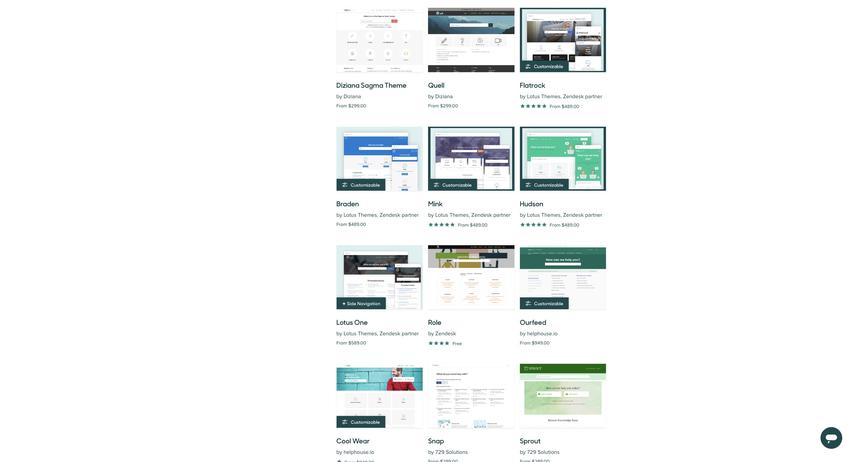 Task type: describe. For each thing, give the bounding box(es) containing it.
lotus for mink
[[436, 212, 449, 219]]

from inside braden by lotus themes, zendesk partner from $489.00
[[337, 222, 347, 228]]

diziana inside quell by diziana from $299.00
[[436, 93, 453, 100]]

zendesk for flatrock
[[564, 93, 584, 100]]

sprout by 729 solutions
[[520, 436, 560, 456]]

zendesk inside role by zendesk
[[436, 331, 456, 338]]

wear
[[353, 436, 370, 446]]

zendesk for braden
[[380, 212, 401, 219]]

$949.00
[[532, 341, 550, 346]]

by for role
[[429, 331, 434, 338]]

mink
[[429, 199, 443, 209]]

from $489.00 for flatrock
[[550, 104, 580, 110]]

role by zendesk
[[429, 318, 456, 338]]

cool wear by helphouse.io
[[337, 436, 375, 456]]

themes, inside lotus one by lotus themes, zendesk partner from $589.00
[[358, 331, 379, 338]]

ourfeed
[[520, 318, 547, 327]]

from inside diziana sagma theme by diziana from $299.00
[[337, 103, 347, 109]]

zendesk inside lotus one by lotus themes, zendesk partner from $589.00
[[380, 331, 401, 338]]

flatrock
[[520, 80, 546, 90]]

hudson by lotus themes, zendesk partner
[[520, 199, 603, 219]]

diziana sagma theme by diziana from $299.00
[[337, 80, 407, 109]]

partner for hudson
[[586, 212, 603, 219]]

lotus for hudson
[[528, 212, 540, 219]]

by inside lotus one by lotus themes, zendesk partner from $589.00
[[337, 331, 343, 338]]

solutions for sprout
[[538, 450, 560, 456]]

by for ourfeed
[[520, 331, 526, 338]]

cool
[[337, 436, 351, 446]]

solutions for snap
[[446, 450, 468, 456]]

partner inside lotus one by lotus themes, zendesk partner from $589.00
[[402, 331, 419, 338]]

from $489.00 for hudson
[[550, 223, 580, 228]]

729 for sprout
[[528, 450, 537, 456]]

lotus for flatrock
[[528, 93, 540, 100]]

by for snap
[[429, 450, 434, 456]]

by inside diziana sagma theme by diziana from $299.00
[[337, 93, 343, 100]]

$299.00 inside quell by diziana from $299.00
[[441, 103, 458, 109]]

helphouse.io inside cool wear by helphouse.io
[[344, 450, 375, 456]]

by for braden
[[337, 212, 343, 219]]

role
[[429, 318, 442, 327]]

free
[[453, 341, 463, 347]]

diziana down sagma
[[344, 93, 361, 100]]

lotus for braden
[[344, 212, 357, 219]]

braden
[[337, 199, 359, 209]]

snap
[[429, 436, 445, 446]]

themes, for flatrock
[[542, 93, 562, 100]]

from inside ourfeed by helphouse.io from $949.00
[[520, 341, 531, 346]]

diziana left sagma
[[337, 80, 360, 90]]

quell
[[429, 80, 445, 90]]



Task type: vqa. For each thing, say whether or not it's contained in the screenshot.


Task type: locate. For each thing, give the bounding box(es) containing it.
mink by lotus themes, zendesk partner
[[429, 199, 511, 219]]

$489.00
[[562, 104, 580, 110], [349, 222, 366, 228], [470, 223, 488, 228], [562, 223, 580, 228]]

by for quell
[[429, 93, 434, 100]]

729 for snap
[[436, 450, 445, 456]]

ourfeed by helphouse.io from $949.00
[[520, 318, 558, 346]]

from inside quell by diziana from $299.00
[[429, 103, 439, 109]]

partner for flatrock
[[586, 93, 603, 100]]

lotus inside braden by lotus themes, zendesk partner from $489.00
[[344, 212, 357, 219]]

sagma
[[361, 80, 384, 90]]

from $489.00 down flatrock by lotus themes, zendesk partner
[[550, 104, 580, 110]]

$489.00 for hudson
[[562, 223, 580, 228]]

2 solutions from the left
[[538, 450, 560, 456]]

lotus up $589.00
[[344, 331, 357, 338]]

lotus down hudson
[[528, 212, 540, 219]]

by inside flatrock by lotus themes, zendesk partner
[[520, 93, 526, 100]]

themes, inside mink by lotus themes, zendesk partner
[[450, 212, 470, 219]]

partner
[[586, 93, 603, 100], [402, 212, 419, 219], [494, 212, 511, 219], [586, 212, 603, 219], [402, 331, 419, 338]]

themes, inside hudson by lotus themes, zendesk partner
[[542, 212, 562, 219]]

by inside braden by lotus themes, zendesk partner from $489.00
[[337, 212, 343, 219]]

from $489.00 down hudson by lotus themes, zendesk partner
[[550, 223, 580, 228]]

from $489.00 down mink by lotus themes, zendesk partner
[[458, 223, 488, 228]]

themes, for mink
[[450, 212, 470, 219]]

1 horizontal spatial helphouse.io
[[528, 331, 558, 338]]

2 $299.00 from the left
[[441, 103, 458, 109]]

0 horizontal spatial $299.00
[[349, 103, 367, 109]]

729
[[436, 450, 445, 456], [528, 450, 537, 456]]

lotus down braden
[[344, 212, 357, 219]]

from $489.00
[[550, 104, 580, 110], [458, 223, 488, 228], [550, 223, 580, 228]]

$489.00 for flatrock
[[562, 104, 580, 110]]

1 729 from the left
[[436, 450, 445, 456]]

solutions
[[446, 450, 468, 456], [538, 450, 560, 456]]

by for flatrock
[[520, 93, 526, 100]]

partner inside hudson by lotus themes, zendesk partner
[[586, 212, 603, 219]]

flatrock by lotus themes, zendesk partner
[[520, 80, 603, 100]]

lotus down mink
[[436, 212, 449, 219]]

by inside hudson by lotus themes, zendesk partner
[[520, 212, 526, 219]]

themes, for braden
[[358, 212, 379, 219]]

lotus inside flatrock by lotus themes, zendesk partner
[[528, 93, 540, 100]]

$589.00
[[349, 341, 367, 346]]

by inside role by zendesk
[[429, 331, 434, 338]]

1 horizontal spatial 729
[[528, 450, 537, 456]]

$489.00 down flatrock by lotus themes, zendesk partner
[[562, 104, 580, 110]]

from
[[337, 103, 347, 109], [429, 103, 439, 109], [550, 104, 561, 110], [337, 222, 347, 228], [458, 223, 469, 228], [550, 223, 561, 228], [337, 341, 347, 346], [520, 341, 531, 346]]

one
[[355, 318, 368, 327]]

by
[[337, 93, 343, 100], [429, 93, 434, 100], [520, 93, 526, 100], [337, 212, 343, 219], [429, 212, 434, 219], [520, 212, 526, 219], [337, 331, 343, 338], [429, 331, 434, 338], [520, 331, 526, 338], [337, 450, 343, 456], [429, 450, 434, 456], [520, 450, 526, 456]]

1 solutions from the left
[[446, 450, 468, 456]]

2 729 from the left
[[528, 450, 537, 456]]

lotus one by lotus themes, zendesk partner from $589.00
[[337, 318, 419, 346]]

lotus left one
[[337, 318, 353, 327]]

729 inside snap by 729 solutions
[[436, 450, 445, 456]]

solutions inside sprout by 729 solutions
[[538, 450, 560, 456]]

by inside sprout by 729 solutions
[[520, 450, 526, 456]]

partner inside flatrock by lotus themes, zendesk partner
[[586, 93, 603, 100]]

by for hudson
[[520, 212, 526, 219]]

sprout
[[520, 436, 541, 446]]

0 horizontal spatial solutions
[[446, 450, 468, 456]]

by inside mink by lotus themes, zendesk partner
[[429, 212, 434, 219]]

theme
[[385, 80, 407, 90]]

partner inside mink by lotus themes, zendesk partner
[[494, 212, 511, 219]]

$489.00 for mink
[[470, 223, 488, 228]]

quell by diziana from $299.00
[[429, 80, 458, 109]]

lotus
[[528, 93, 540, 100], [344, 212, 357, 219], [436, 212, 449, 219], [528, 212, 540, 219], [337, 318, 353, 327], [344, 331, 357, 338]]

themes, inside braden by lotus themes, zendesk partner from $489.00
[[358, 212, 379, 219]]

partner inside braden by lotus themes, zendesk partner from $489.00
[[402, 212, 419, 219]]

diziana
[[337, 80, 360, 90], [344, 93, 361, 100], [436, 93, 453, 100]]

partner for braden
[[402, 212, 419, 219]]

zendesk for mink
[[472, 212, 493, 219]]

by inside ourfeed by helphouse.io from $949.00
[[520, 331, 526, 338]]

729 inside sprout by 729 solutions
[[528, 450, 537, 456]]

729 down sprout
[[528, 450, 537, 456]]

0 horizontal spatial helphouse.io
[[344, 450, 375, 456]]

by for mink
[[429, 212, 434, 219]]

hudson
[[520, 199, 544, 209]]

zendesk inside braden by lotus themes, zendesk partner from $489.00
[[380, 212, 401, 219]]

$489.00 inside braden by lotus themes, zendesk partner from $489.00
[[349, 222, 366, 228]]

braden by lotus themes, zendesk partner from $489.00
[[337, 199, 419, 228]]

snap by 729 solutions
[[429, 436, 468, 456]]

lotus down flatrock
[[528, 93, 540, 100]]

themes,
[[542, 93, 562, 100], [358, 212, 379, 219], [450, 212, 470, 219], [542, 212, 562, 219], [358, 331, 379, 338]]

zendesk inside hudson by lotus themes, zendesk partner
[[564, 212, 584, 219]]

helphouse.io inside ourfeed by helphouse.io from $949.00
[[528, 331, 558, 338]]

diziana down quell
[[436, 93, 453, 100]]

partner for mink
[[494, 212, 511, 219]]

solutions inside snap by 729 solutions
[[446, 450, 468, 456]]

by for sprout
[[520, 450, 526, 456]]

themes, for hudson
[[542, 212, 562, 219]]

1 $299.00 from the left
[[349, 103, 367, 109]]

zendesk inside mink by lotus themes, zendesk partner
[[472, 212, 493, 219]]

helphouse.io up $949.00
[[528, 331, 558, 338]]

lotus inside hudson by lotus themes, zendesk partner
[[528, 212, 540, 219]]

729 down "snap"
[[436, 450, 445, 456]]

zendesk for hudson
[[564, 212, 584, 219]]

by inside quell by diziana from $299.00
[[429, 93, 434, 100]]

themes, inside flatrock by lotus themes, zendesk partner
[[542, 93, 562, 100]]

from inside lotus one by lotus themes, zendesk partner from $589.00
[[337, 341, 347, 346]]

$299.00 down sagma
[[349, 103, 367, 109]]

by inside cool wear by helphouse.io
[[337, 450, 343, 456]]

lotus inside mink by lotus themes, zendesk partner
[[436, 212, 449, 219]]

by inside snap by 729 solutions
[[429, 450, 434, 456]]

1 horizontal spatial $299.00
[[441, 103, 458, 109]]

zendesk
[[564, 93, 584, 100], [380, 212, 401, 219], [472, 212, 493, 219], [564, 212, 584, 219], [380, 331, 401, 338], [436, 331, 456, 338]]

$299.00 inside diziana sagma theme by diziana from $299.00
[[349, 103, 367, 109]]

$489.00 down mink by lotus themes, zendesk partner
[[470, 223, 488, 228]]

$489.00 down hudson by lotus themes, zendesk partner
[[562, 223, 580, 228]]

$489.00 down braden
[[349, 222, 366, 228]]

0 vertical spatial helphouse.io
[[528, 331, 558, 338]]

helphouse.io
[[528, 331, 558, 338], [344, 450, 375, 456]]

0 horizontal spatial 729
[[436, 450, 445, 456]]

1 vertical spatial helphouse.io
[[344, 450, 375, 456]]

zendesk inside flatrock by lotus themes, zendesk partner
[[564, 93, 584, 100]]

$299.00
[[349, 103, 367, 109], [441, 103, 458, 109]]

$299.00 down quell
[[441, 103, 458, 109]]

1 horizontal spatial solutions
[[538, 450, 560, 456]]

from $489.00 for mink
[[458, 223, 488, 228]]

helphouse.io down wear
[[344, 450, 375, 456]]



